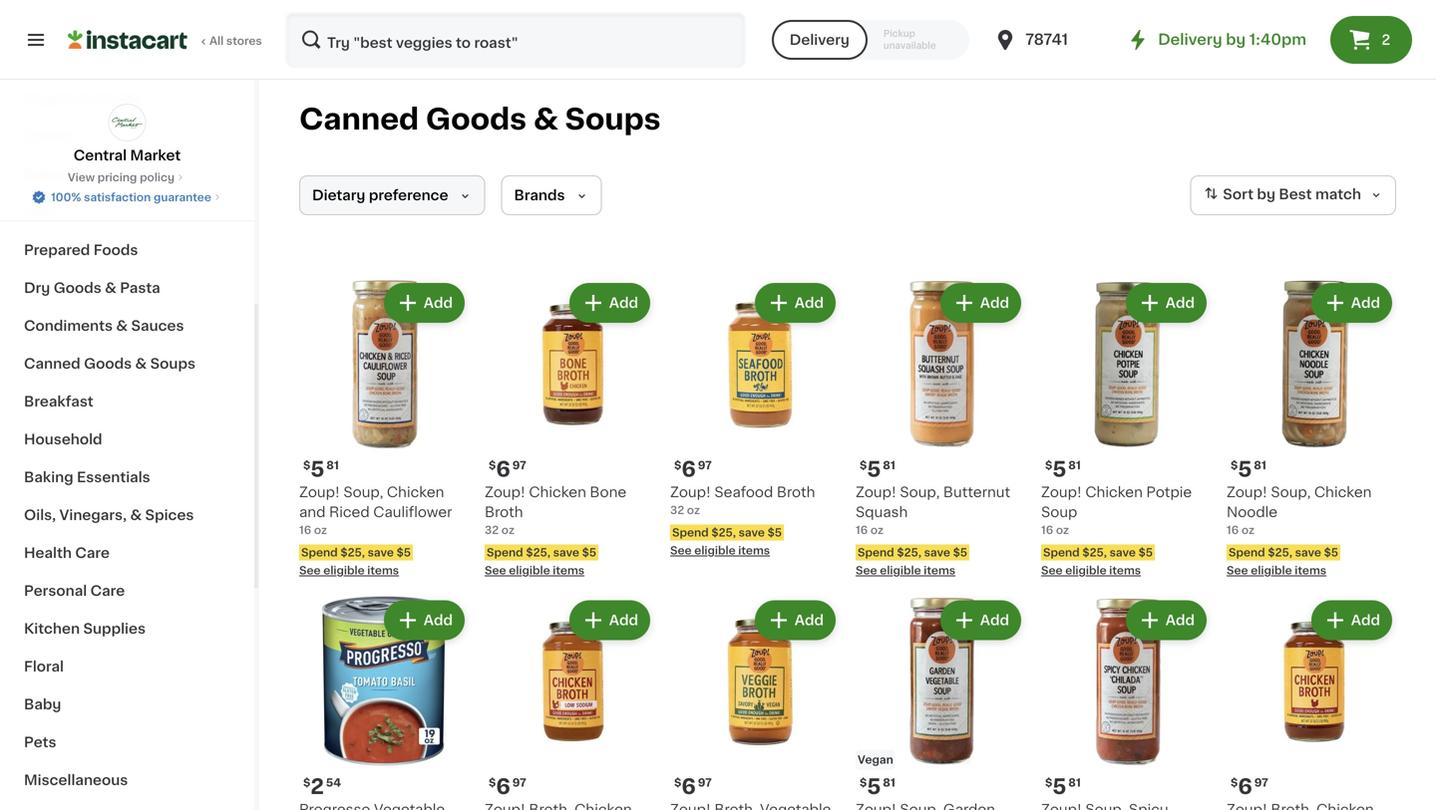 Task type: locate. For each thing, give the bounding box(es) containing it.
2 soup, from the left
[[900, 486, 940, 500]]

items for and
[[367, 566, 399, 577]]

soup, up squash
[[900, 486, 940, 500]]

$25, down zoup! chicken bone broth 32 oz
[[526, 548, 551, 559]]

items down zoup! soup, chicken and riced cauliflower 16 oz
[[367, 566, 399, 577]]

save down zoup! chicken potpie soup 16 oz
[[1110, 548, 1136, 559]]

dry
[[24, 281, 50, 295]]

items down zoup! chicken bone broth 32 oz
[[553, 566, 585, 577]]

items for soup
[[1110, 566, 1141, 577]]

see down noodle
[[1227, 566, 1248, 577]]

by right sort
[[1257, 188, 1276, 202]]

0 vertical spatial broth
[[777, 486, 815, 500]]

oz inside the "zoup! soup, butternut squash 16 oz"
[[871, 525, 884, 536]]

zoup! for squash
[[856, 486, 897, 500]]

items down "zoup! soup, chicken noodle 16 oz"
[[1295, 566, 1327, 577]]

spend $25, save $5 see eligible items down zoup! seafood broth 32 oz
[[670, 528, 782, 557]]

spend down and
[[301, 548, 338, 559]]

$5
[[768, 528, 782, 539], [397, 548, 411, 559], [582, 548, 597, 559], [953, 548, 968, 559], [1139, 548, 1153, 559], [1324, 548, 1339, 559]]

care for personal care
[[90, 585, 125, 599]]

save for squash
[[924, 548, 951, 559]]

& left "spices"
[[130, 509, 142, 523]]

$25, for broth
[[526, 548, 551, 559]]

zoup! soup, chicken and riced cauliflower 16 oz
[[299, 486, 452, 536]]

eligible for noodle
[[1251, 566, 1292, 577]]

0 vertical spatial by
[[1226, 32, 1246, 47]]

spend down zoup! chicken bone broth 32 oz
[[487, 548, 523, 559]]

chicken inside zoup! chicken potpie soup 16 oz
[[1086, 486, 1143, 500]]

canned goods & soups down condiments & sauces
[[24, 357, 196, 371]]

spend down squash
[[858, 548, 894, 559]]

2 16 from the left
[[856, 525, 868, 536]]

eligible
[[695, 546, 736, 557], [323, 566, 365, 577], [509, 566, 550, 577], [880, 566, 921, 577], [1066, 566, 1107, 577], [1251, 566, 1292, 577]]

1 horizontal spatial 32
[[670, 505, 684, 516]]

6
[[496, 459, 510, 480], [682, 459, 696, 480], [496, 777, 510, 798], [682, 777, 696, 798], [1238, 777, 1253, 798]]

2 zoup! from the left
[[485, 486, 525, 500]]

condiments & sauces link
[[12, 307, 242, 345]]

product group containing 2
[[299, 597, 469, 811]]

$25, down zoup! chicken potpie soup 16 oz
[[1083, 548, 1107, 559]]

4 zoup! from the left
[[856, 486, 897, 500]]

spend $25, save $5 see eligible items for noodle
[[1227, 548, 1339, 577]]

& up breakfast link
[[135, 357, 147, 371]]

central market
[[74, 149, 181, 163]]

spend for squash
[[858, 548, 894, 559]]

32 inside zoup! chicken bone broth 32 oz
[[485, 525, 499, 536]]

16 down and
[[299, 525, 311, 536]]

by
[[1226, 32, 1246, 47], [1257, 188, 1276, 202]]

care
[[75, 547, 110, 561], [90, 585, 125, 599]]

goods down prepared foods
[[54, 281, 101, 295]]

save down the "zoup! soup, butternut squash 16 oz"
[[924, 548, 951, 559]]

3 16 from the left
[[1041, 525, 1054, 536]]

personal care
[[24, 585, 125, 599]]

goods inside canned goods & soups link
[[84, 357, 132, 371]]

spend $25, save $5 see eligible items down riced
[[299, 548, 411, 577]]

78741 button
[[994, 12, 1113, 68]]

oz inside zoup! soup, chicken and riced cauliflower 16 oz
[[314, 525, 327, 536]]

1 horizontal spatial canned goods & soups
[[299, 105, 661, 134]]

chicken
[[387, 486, 444, 500], [529, 486, 586, 500], [1086, 486, 1143, 500], [1315, 486, 1372, 500]]

5 for zoup! soup, chicken noodle
[[1238, 459, 1252, 480]]

delivery
[[1158, 32, 1223, 47], [790, 33, 850, 47]]

$5 for zoup! soup, butternut squash
[[953, 548, 968, 559]]

soups up brands dropdown button
[[565, 105, 661, 134]]

zoup! inside zoup! chicken potpie soup 16 oz
[[1041, 486, 1082, 500]]

by inside field
[[1257, 188, 1276, 202]]

central market link
[[74, 104, 181, 166]]

oz inside "zoup! soup, chicken noodle 16 oz"
[[1242, 525, 1255, 536]]

see down squash
[[856, 566, 877, 577]]

goods inside dry goods & pasta link
[[54, 281, 101, 295]]

16 down the soup
[[1041, 525, 1054, 536]]

eligible down zoup! chicken bone broth 32 oz
[[509, 566, 550, 577]]

see down the soup
[[1041, 566, 1063, 577]]

$5 for zoup! soup, chicken noodle
[[1324, 548, 1339, 559]]

items for 32
[[738, 546, 770, 557]]

1 horizontal spatial 2
[[1382, 33, 1391, 47]]

guarantee
[[154, 192, 211, 203]]

goods down search field
[[426, 105, 527, 134]]

5 zoup! from the left
[[1041, 486, 1082, 500]]

zoup! inside zoup! soup, chicken and riced cauliflower 16 oz
[[299, 486, 340, 500]]

broth right seafood
[[777, 486, 815, 500]]

oz for zoup! soup, butternut squash
[[871, 525, 884, 536]]

household
[[24, 433, 102, 447]]

zoup! seafood broth 32 oz
[[670, 486, 815, 516]]

see for noodle
[[1227, 566, 1248, 577]]

3 soup, from the left
[[1271, 486, 1311, 500]]

delivery by 1:40pm link
[[1126, 28, 1307, 52]]

$25, down "zoup! soup, chicken noodle 16 oz"
[[1268, 548, 1293, 559]]

0 horizontal spatial soups
[[150, 357, 196, 371]]

brands button
[[501, 176, 602, 215]]

riced
[[329, 506, 370, 520]]

items
[[738, 546, 770, 557], [367, 566, 399, 577], [553, 566, 585, 577], [924, 566, 956, 577], [1110, 566, 1141, 577], [1295, 566, 1327, 577]]

save down zoup! soup, chicken and riced cauliflower 16 oz
[[368, 548, 394, 559]]

$25, down the "zoup! soup, butternut squash 16 oz"
[[897, 548, 922, 559]]

delivery inside button
[[790, 33, 850, 47]]

1 horizontal spatial broth
[[777, 486, 815, 500]]

81 for zoup! soup, chicken and riced cauliflower
[[326, 460, 339, 471]]

sort by
[[1223, 188, 1276, 202]]

save for 32
[[739, 528, 765, 539]]

zoup! inside the "zoup! soup, butternut squash 16 oz"
[[856, 486, 897, 500]]

$5 down zoup! chicken bone broth 32 oz
[[582, 548, 597, 559]]

2 vertical spatial goods
[[84, 357, 132, 371]]

dry goods & pasta
[[24, 281, 160, 295]]

soup, up riced
[[343, 486, 383, 500]]

soup,
[[343, 486, 383, 500], [900, 486, 940, 500], [1271, 486, 1311, 500]]

spend $25, save $5 see eligible items
[[670, 528, 782, 557], [299, 548, 411, 577], [485, 548, 597, 577], [856, 548, 968, 577], [1041, 548, 1153, 577], [1227, 548, 1339, 577]]

eligible down the soup
[[1066, 566, 1107, 577]]

$25, for 32
[[712, 528, 736, 539]]

soup, for noodle
[[1271, 486, 1311, 500]]

$5 down zoup! seafood broth 32 oz
[[768, 528, 782, 539]]

zoup! for and
[[299, 486, 340, 500]]

100% satisfaction guarantee button
[[31, 186, 223, 205]]

16 inside "zoup! soup, chicken noodle 16 oz"
[[1227, 525, 1239, 536]]

eligible down noodle
[[1251, 566, 1292, 577]]

2
[[1382, 33, 1391, 47], [311, 777, 324, 798]]

5 for zoup! chicken potpie soup
[[1053, 459, 1067, 480]]

canned up dietary
[[299, 105, 419, 134]]

save down zoup! seafood broth 32 oz
[[739, 528, 765, 539]]

0 horizontal spatial broth
[[485, 506, 523, 520]]

soups down sauces
[[150, 357, 196, 371]]

bakery link
[[12, 156, 242, 194]]

0 horizontal spatial 32
[[485, 525, 499, 536]]

items down the "zoup! soup, butternut squash 16 oz"
[[924, 566, 956, 577]]

soup, inside "zoup! soup, chicken noodle 16 oz"
[[1271, 486, 1311, 500]]

add button
[[386, 285, 463, 321], [571, 285, 648, 321], [757, 285, 834, 321], [942, 285, 1019, 321], [1128, 285, 1205, 321], [1313, 285, 1391, 321], [386, 603, 463, 639], [571, 603, 648, 639], [757, 603, 834, 639], [942, 603, 1019, 639], [1128, 603, 1205, 639], [1313, 603, 1391, 639]]

eligible for soup
[[1066, 566, 1107, 577]]

16 down squash
[[856, 525, 868, 536]]

condiments
[[24, 319, 113, 333]]

snacks & candy
[[24, 92, 142, 106]]

$5 down cauliflower
[[397, 548, 411, 559]]

0 vertical spatial care
[[75, 547, 110, 561]]

1 vertical spatial broth
[[485, 506, 523, 520]]

prepared
[[24, 243, 90, 257]]

best match
[[1279, 188, 1362, 202]]

1 zoup! from the left
[[299, 486, 340, 500]]

1 vertical spatial 32
[[485, 525, 499, 536]]

spend $25, save $5 see eligible items down "zoup! soup, chicken noodle 16 oz"
[[1227, 548, 1339, 577]]

100% satisfaction guarantee
[[51, 192, 211, 203]]

see
[[670, 546, 692, 557], [299, 566, 321, 577], [485, 566, 506, 577], [856, 566, 877, 577], [1041, 566, 1063, 577], [1227, 566, 1248, 577]]

4 chicken from the left
[[1315, 486, 1372, 500]]

1 vertical spatial soups
[[150, 357, 196, 371]]

squash
[[856, 506, 908, 520]]

78741
[[1026, 32, 1068, 47]]

0 horizontal spatial soup,
[[343, 486, 383, 500]]

2 horizontal spatial soup,
[[1271, 486, 1311, 500]]

$5 down zoup! chicken potpie soup 16 oz
[[1139, 548, 1153, 559]]

1 vertical spatial goods
[[54, 281, 101, 295]]

stores
[[226, 35, 262, 46]]

0 horizontal spatial delivery
[[790, 33, 850, 47]]

soups
[[565, 105, 661, 134], [150, 357, 196, 371]]

save down "zoup! soup, chicken noodle 16 oz"
[[1295, 548, 1322, 559]]

zoup! inside "zoup! soup, chicken noodle 16 oz"
[[1227, 486, 1268, 500]]

zoup! inside zoup! seafood broth 32 oz
[[670, 486, 711, 500]]

1 horizontal spatial soup,
[[900, 486, 940, 500]]

3 chicken from the left
[[1086, 486, 1143, 500]]

1 vertical spatial canned
[[24, 357, 81, 371]]

16 inside zoup! chicken potpie soup 16 oz
[[1041, 525, 1054, 536]]

$25, for and
[[340, 548, 365, 559]]

eligible down squash
[[880, 566, 921, 577]]

canned goods & soups down search field
[[299, 105, 661, 134]]

0 horizontal spatial by
[[1226, 32, 1246, 47]]

1 horizontal spatial by
[[1257, 188, 1276, 202]]

zoup! inside zoup! chicken bone broth 32 oz
[[485, 486, 525, 500]]

zoup! for broth
[[485, 486, 525, 500]]

None search field
[[285, 12, 746, 68]]

0 vertical spatial 2
[[1382, 33, 1391, 47]]

1 soup, from the left
[[343, 486, 383, 500]]

soup, up noodle
[[1271, 486, 1311, 500]]

3 zoup! from the left
[[670, 486, 711, 500]]

0 vertical spatial 32
[[670, 505, 684, 516]]

spend down the soup
[[1043, 548, 1080, 559]]

16 down noodle
[[1227, 525, 1239, 536]]

seafood
[[715, 486, 773, 500]]

condiments & sauces
[[24, 319, 184, 333]]

delivery by 1:40pm
[[1158, 32, 1307, 47]]

care down "vinegars,"
[[75, 547, 110, 561]]

1 vertical spatial canned goods & soups
[[24, 357, 196, 371]]

1 horizontal spatial delivery
[[1158, 32, 1223, 47]]

1 chicken from the left
[[387, 486, 444, 500]]

spend down zoup! seafood broth 32 oz
[[672, 528, 709, 539]]

$5 down the "zoup! soup, butternut squash 16 oz"
[[953, 548, 968, 559]]

central
[[74, 149, 127, 163]]

1 vertical spatial care
[[90, 585, 125, 599]]

candy
[[95, 92, 142, 106]]

$5 for zoup! seafood broth
[[768, 528, 782, 539]]

oz for zoup! chicken bone broth
[[502, 525, 515, 536]]

spend for broth
[[487, 548, 523, 559]]

5 for zoup! soup, chicken and riced cauliflower
[[311, 459, 324, 480]]

baby link
[[12, 686, 242, 724]]

6 zoup! from the left
[[1227, 486, 1268, 500]]

1 horizontal spatial soups
[[565, 105, 661, 134]]

16 for zoup! soup, butternut squash
[[856, 525, 868, 536]]

eligible for and
[[323, 566, 365, 577]]

by left 1:40pm
[[1226, 32, 1246, 47]]

0 vertical spatial canned goods & soups
[[299, 105, 661, 134]]

save down zoup! chicken bone broth 32 oz
[[553, 548, 579, 559]]

$25, down riced
[[340, 548, 365, 559]]

household link
[[12, 421, 242, 459]]

deli
[[24, 205, 52, 219]]

oz inside zoup! chicken bone broth 32 oz
[[502, 525, 515, 536]]

spend
[[672, 528, 709, 539], [301, 548, 338, 559], [487, 548, 523, 559], [858, 548, 894, 559], [1043, 548, 1080, 559], [1229, 548, 1265, 559]]

2 chicken from the left
[[529, 486, 586, 500]]

baking
[[24, 471, 73, 485]]

eligible down zoup! seafood broth 32 oz
[[695, 546, 736, 557]]

oils,
[[24, 509, 56, 523]]

soup, inside zoup! soup, chicken and riced cauliflower 16 oz
[[343, 486, 383, 500]]

spend $25, save $5 see eligible items down zoup! chicken potpie soup 16 oz
[[1041, 548, 1153, 577]]

product group
[[299, 279, 469, 579], [485, 279, 654, 579], [670, 279, 840, 559], [856, 279, 1025, 579], [1041, 279, 1211, 579], [1227, 279, 1397, 579], [299, 597, 469, 811], [485, 597, 654, 811], [670, 597, 840, 811], [856, 597, 1025, 811], [1041, 597, 1211, 811], [1227, 597, 1397, 811]]

save for broth
[[553, 548, 579, 559]]

goods down condiments & sauces
[[84, 357, 132, 371]]

0 vertical spatial canned
[[299, 105, 419, 134]]

0 horizontal spatial 2
[[311, 777, 324, 798]]

zoup!
[[299, 486, 340, 500], [485, 486, 525, 500], [670, 486, 711, 500], [856, 486, 897, 500], [1041, 486, 1082, 500], [1227, 486, 1268, 500]]

see for squash
[[856, 566, 877, 577]]

spend $25, save $5 see eligible items down zoup! chicken bone broth 32 oz
[[485, 548, 597, 577]]

spend for soup
[[1043, 548, 1080, 559]]

$5 down "zoup! soup, chicken noodle 16 oz"
[[1324, 548, 1339, 559]]

broth right cauliflower
[[485, 506, 523, 520]]

all stores
[[209, 35, 262, 46]]

items for broth
[[553, 566, 585, 577]]

1 16 from the left
[[299, 525, 311, 536]]

spend down noodle
[[1229, 548, 1265, 559]]

canned up breakfast on the left
[[24, 357, 81, 371]]

miscellaneous
[[24, 774, 128, 788]]

$25,
[[712, 528, 736, 539], [340, 548, 365, 559], [526, 548, 551, 559], [897, 548, 922, 559], [1083, 548, 1107, 559], [1268, 548, 1293, 559]]

spend $25, save $5 see eligible items for soup
[[1041, 548, 1153, 577]]

oz for zoup! soup, chicken noodle
[[1242, 525, 1255, 536]]

policy
[[140, 172, 175, 183]]

$ 5 81 for zoup! soup, chicken and riced cauliflower
[[303, 459, 339, 480]]

16 inside the "zoup! soup, butternut squash 16 oz"
[[856, 525, 868, 536]]

$25, for squash
[[897, 548, 922, 559]]

1 vertical spatial by
[[1257, 188, 1276, 202]]

16 for zoup! soup, chicken noodle
[[1227, 525, 1239, 536]]

kitchen
[[24, 622, 80, 636]]

canned
[[299, 105, 419, 134], [24, 357, 81, 371]]

items for noodle
[[1295, 566, 1327, 577]]

81
[[326, 460, 339, 471], [883, 460, 896, 471], [1069, 460, 1081, 471], [1254, 460, 1267, 471], [883, 778, 896, 789], [1069, 778, 1081, 789]]

$ 5 81
[[303, 459, 339, 480], [860, 459, 896, 480], [1045, 459, 1081, 480], [1231, 459, 1267, 480], [860, 777, 896, 798], [1045, 777, 1081, 798]]

0 vertical spatial soups
[[565, 105, 661, 134]]

zoup! for noodle
[[1227, 486, 1268, 500]]

$25, down zoup! seafood broth 32 oz
[[712, 528, 736, 539]]

broth inside zoup! seafood broth 32 oz
[[777, 486, 815, 500]]

goods for dry goods & pasta link
[[54, 281, 101, 295]]

see down zoup! chicken bone broth 32 oz
[[485, 566, 506, 577]]

1 horizontal spatial canned
[[299, 105, 419, 134]]

see down zoup! seafood broth 32 oz
[[670, 546, 692, 557]]

4 16 from the left
[[1227, 525, 1239, 536]]

see down and
[[299, 566, 321, 577]]

items down zoup! chicken potpie soup 16 oz
[[1110, 566, 1141, 577]]

goods
[[426, 105, 527, 134], [54, 281, 101, 295], [84, 357, 132, 371]]

spend $25, save $5 see eligible items down the "zoup! soup, butternut squash 16 oz"
[[856, 548, 968, 577]]

items down zoup! seafood broth 32 oz
[[738, 546, 770, 557]]

soup, inside the "zoup! soup, butternut squash 16 oz"
[[900, 486, 940, 500]]

care up supplies
[[90, 585, 125, 599]]

$5 for zoup! soup, chicken and riced cauliflower
[[397, 548, 411, 559]]

oils, vinegars, & spices
[[24, 509, 194, 523]]

eligible down riced
[[323, 566, 365, 577]]

view
[[68, 172, 95, 183]]

oz inside zoup! chicken potpie soup 16 oz
[[1056, 525, 1069, 536]]

1 vertical spatial 2
[[311, 777, 324, 798]]

zoup! chicken bone broth 32 oz
[[485, 486, 627, 536]]



Task type: describe. For each thing, give the bounding box(es) containing it.
snacks
[[24, 92, 76, 106]]

bone
[[590, 486, 627, 500]]

frozen
[[24, 130, 73, 144]]

miscellaneous link
[[12, 762, 242, 800]]

16 inside zoup! soup, chicken and riced cauliflower 16 oz
[[299, 525, 311, 536]]

broth inside zoup! chicken bone broth 32 oz
[[485, 506, 523, 520]]

zoup! for 32
[[670, 486, 711, 500]]

soup
[[1041, 506, 1078, 520]]

preference
[[369, 189, 448, 202]]

delivery for delivery
[[790, 33, 850, 47]]

Search field
[[287, 14, 744, 66]]

32 inside zoup! seafood broth 32 oz
[[670, 505, 684, 516]]

& left pasta
[[105, 281, 117, 295]]

satisfaction
[[84, 192, 151, 203]]

by for delivery
[[1226, 32, 1246, 47]]

dietary preference button
[[299, 176, 485, 215]]

save for and
[[368, 548, 394, 559]]

2 button
[[1331, 16, 1412, 64]]

spend for noodle
[[1229, 548, 1265, 559]]

spend for and
[[301, 548, 338, 559]]

central market logo image
[[108, 104, 146, 142]]

all
[[209, 35, 224, 46]]

zoup! chicken potpie soup 16 oz
[[1041, 486, 1192, 536]]

$5 for zoup! chicken potpie soup
[[1139, 548, 1153, 559]]

eligible for broth
[[509, 566, 550, 577]]

essentials
[[77, 471, 150, 485]]

by for sort
[[1257, 188, 1276, 202]]

chicken inside zoup! chicken bone broth 32 oz
[[529, 486, 586, 500]]

prepared foods
[[24, 243, 138, 257]]

prepared foods link
[[12, 231, 242, 269]]

baby
[[24, 698, 61, 712]]

floral link
[[12, 648, 242, 686]]

brands
[[514, 189, 565, 202]]

0 horizontal spatial canned
[[24, 357, 81, 371]]

view pricing policy
[[68, 172, 175, 183]]

2 inside 'button'
[[1382, 33, 1391, 47]]

bakery
[[24, 168, 74, 182]]

view pricing policy link
[[68, 170, 187, 186]]

1:40pm
[[1250, 32, 1307, 47]]

chicken inside zoup! soup, chicken and riced cauliflower 16 oz
[[387, 486, 444, 500]]

see for 32
[[670, 546, 692, 557]]

soup, for squash
[[900, 486, 940, 500]]

care for health care
[[75, 547, 110, 561]]

best
[[1279, 188, 1312, 202]]

eligible for 32
[[695, 546, 736, 557]]

baking essentials link
[[12, 459, 242, 497]]

oils, vinegars, & spices link
[[12, 497, 242, 535]]

dry goods & pasta link
[[12, 269, 242, 307]]

vegan
[[858, 755, 893, 766]]

$ 2 54
[[303, 777, 341, 798]]

100%
[[51, 192, 81, 203]]

oz inside zoup! seafood broth 32 oz
[[687, 505, 700, 516]]

deli link
[[12, 194, 242, 231]]

service type group
[[772, 20, 970, 60]]

81 for zoup! chicken potpie soup
[[1069, 460, 1081, 471]]

sort
[[1223, 188, 1254, 202]]

pets
[[24, 736, 56, 750]]

all stores link
[[68, 12, 263, 68]]

81 for zoup! soup, butternut squash
[[883, 460, 896, 471]]

$25, for soup
[[1083, 548, 1107, 559]]

spend $25, save $5 see eligible items for and
[[299, 548, 411, 577]]

spices
[[145, 509, 194, 523]]

$ 5 81 for zoup! soup, chicken noodle
[[1231, 459, 1267, 480]]

butternut
[[944, 486, 1011, 500]]

vinegars,
[[59, 509, 127, 523]]

& left candy on the top of page
[[80, 92, 91, 106]]

81 for zoup! soup, chicken noodle
[[1254, 460, 1267, 471]]

dietary
[[312, 189, 366, 202]]

potpie
[[1147, 486, 1192, 500]]

canned goods & soups link
[[12, 345, 242, 383]]

goods for canned goods & soups link
[[84, 357, 132, 371]]

spend $25, save $5 see eligible items for broth
[[485, 548, 597, 577]]

$ 5 81 for zoup! chicken potpie soup
[[1045, 459, 1081, 480]]

zoup! soup, butternut squash 16 oz
[[856, 486, 1011, 536]]

baking essentials
[[24, 471, 150, 485]]

delivery button
[[772, 20, 868, 60]]

chicken inside "zoup! soup, chicken noodle 16 oz"
[[1315, 486, 1372, 500]]

& up brands dropdown button
[[534, 105, 558, 134]]

health care
[[24, 547, 110, 561]]

breakfast
[[24, 395, 93, 409]]

$25, for noodle
[[1268, 548, 1293, 559]]

supplies
[[83, 622, 146, 636]]

spend for 32
[[672, 528, 709, 539]]

54
[[326, 778, 341, 789]]

delivery for delivery by 1:40pm
[[1158, 32, 1223, 47]]

Best match Sort by field
[[1190, 176, 1397, 215]]

save for soup
[[1110, 548, 1136, 559]]

personal care link
[[12, 573, 242, 610]]

personal
[[24, 585, 87, 599]]

pricing
[[97, 172, 137, 183]]

$ inside $ 2 54
[[303, 778, 311, 789]]

spend $25, save $5 see eligible items for squash
[[856, 548, 968, 577]]

soup, for and
[[343, 486, 383, 500]]

cauliflower
[[373, 506, 452, 520]]

and
[[299, 506, 326, 520]]

match
[[1316, 188, 1362, 202]]

frozen link
[[12, 118, 242, 156]]

breakfast link
[[12, 383, 242, 421]]

market
[[130, 149, 181, 163]]

spend $25, save $5 see eligible items for 32
[[670, 528, 782, 557]]

pets link
[[12, 724, 242, 762]]

5 for zoup! soup, butternut squash
[[867, 459, 881, 480]]

instacart logo image
[[68, 28, 188, 52]]

$ 5 81 for zoup! soup, butternut squash
[[860, 459, 896, 480]]

0 vertical spatial goods
[[426, 105, 527, 134]]

noodle
[[1227, 506, 1278, 520]]

kitchen supplies link
[[12, 610, 242, 648]]

items for squash
[[924, 566, 956, 577]]

$5 for zoup! chicken bone broth
[[582, 548, 597, 559]]

see for soup
[[1041, 566, 1063, 577]]

dietary preference
[[312, 189, 448, 202]]

zoup! for soup
[[1041, 486, 1082, 500]]

health care link
[[12, 535, 242, 573]]

floral
[[24, 660, 64, 674]]

see for broth
[[485, 566, 506, 577]]

16 for zoup! chicken potpie soup
[[1041, 525, 1054, 536]]

0 horizontal spatial canned goods & soups
[[24, 357, 196, 371]]

pasta
[[120, 281, 160, 295]]

see for and
[[299, 566, 321, 577]]

sauces
[[131, 319, 184, 333]]

health
[[24, 547, 72, 561]]

& left sauces
[[116, 319, 128, 333]]

snacks & candy link
[[12, 80, 242, 118]]

kitchen supplies
[[24, 622, 146, 636]]

oz for zoup! chicken potpie soup
[[1056, 525, 1069, 536]]

eligible for squash
[[880, 566, 921, 577]]

save for noodle
[[1295, 548, 1322, 559]]

foods
[[93, 243, 138, 257]]



Task type: vqa. For each thing, say whether or not it's contained in the screenshot.
the topmost 32
yes



